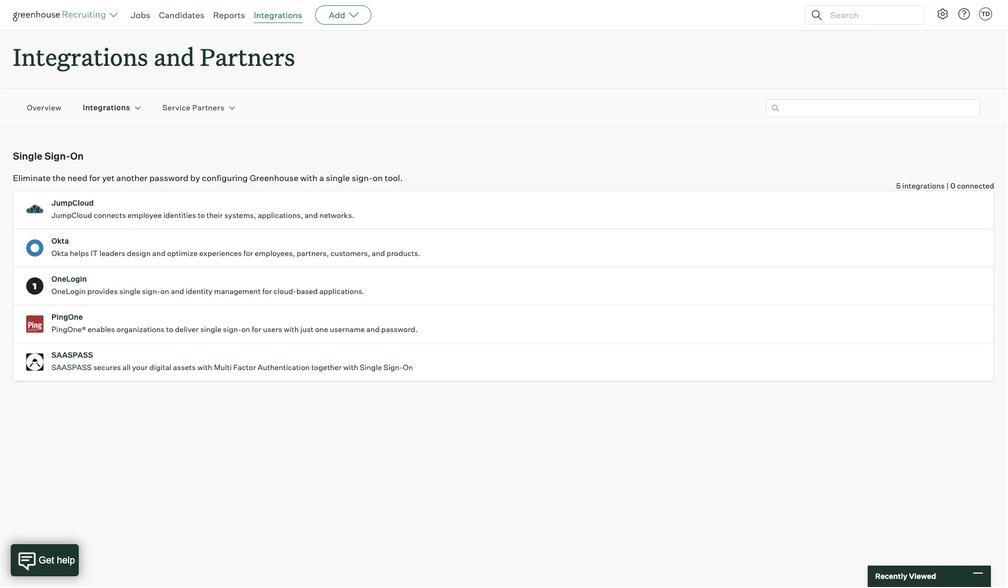 Task type: describe. For each thing, give the bounding box(es) containing it.
password.
[[382, 325, 418, 334]]

recently
[[876, 573, 908, 582]]

customers,
[[331, 249, 370, 258]]

1 vertical spatial partners
[[193, 103, 225, 112]]

password
[[150, 173, 189, 184]]

applications.
[[320, 287, 365, 296]]

for for sign-
[[252, 325, 262, 334]]

0 vertical spatial on
[[373, 173, 383, 184]]

systems,
[[225, 211, 256, 220]]

and inside "pingone pingone® enables organizations to deliver single sign-on for users with just one username and password."
[[367, 325, 380, 334]]

integrations and partners
[[13, 41, 295, 72]]

on inside saaspass saaspass secures all your digital assets with multi factor authentication together with single sign-on
[[403, 363, 413, 372]]

identities
[[163, 211, 196, 220]]

provides
[[87, 287, 118, 296]]

on inside onelogin onelogin provides single sign-on and identity management for cloud-based applications.
[[160, 287, 169, 296]]

one
[[315, 325, 328, 334]]

cloud-
[[274, 287, 297, 296]]

employees,
[[255, 249, 295, 258]]

users
[[263, 325, 282, 334]]

secures
[[93, 363, 121, 372]]

your
[[132, 363, 148, 372]]

greenhouse recruiting image
[[13, 9, 109, 21]]

and inside jumpcloud jumpcloud connects employee identities to their systems, applications, and networks.
[[305, 211, 318, 220]]

digital
[[150, 363, 172, 372]]

leaders
[[100, 249, 125, 258]]

service partners
[[163, 103, 225, 112]]

0 vertical spatial single
[[326, 173, 350, 184]]

connected
[[958, 181, 995, 191]]

single sign-on
[[13, 150, 84, 162]]

2 okta from the top
[[51, 249, 68, 258]]

enables
[[88, 325, 115, 334]]

design
[[127, 249, 151, 258]]

td
[[982, 10, 991, 18]]

deliver
[[175, 325, 199, 334]]

greenhouse
[[250, 173, 299, 184]]

helps
[[70, 249, 89, 258]]

|
[[947, 181, 950, 191]]

pingone®
[[51, 325, 86, 334]]

yet
[[102, 173, 115, 184]]

with inside "pingone pingone® enables organizations to deliver single sign-on for users with just one username and password."
[[284, 325, 299, 334]]

configuring
[[202, 173, 248, 184]]

products.
[[387, 249, 421, 258]]

jobs
[[131, 10, 150, 20]]

Search text field
[[828, 7, 915, 23]]

all
[[123, 363, 131, 372]]

with right together
[[344, 363, 358, 372]]

add
[[329, 10, 346, 20]]

for for identity
[[263, 287, 272, 296]]

0
[[951, 181, 956, 191]]

employee
[[128, 211, 162, 220]]

pingone pingone® enables organizations to deliver single sign-on for users with just one username and password.
[[51, 313, 418, 334]]

jumpcloud jumpcloud connects employee identities to their systems, applications, and networks.
[[51, 199, 355, 220]]

with left a
[[301, 173, 318, 184]]

service
[[163, 103, 191, 112]]

factor
[[234, 363, 256, 372]]

single inside saaspass saaspass secures all your digital assets with multi factor authentication together with single sign-on
[[360, 363, 382, 372]]

overview link
[[27, 103, 61, 113]]

jobs link
[[131, 10, 150, 20]]

by
[[190, 173, 200, 184]]

5 integrations | 0 connected
[[897, 181, 995, 191]]

and left the products.
[[372, 249, 385, 258]]

networks.
[[320, 211, 355, 220]]

and down the 'candidates'
[[154, 41, 195, 72]]

1 okta from the top
[[51, 237, 69, 246]]

onelogin onelogin provides single sign-on and identity management for cloud-based applications.
[[51, 275, 365, 296]]

viewed
[[910, 573, 937, 582]]

eliminate
[[13, 173, 51, 184]]

0 vertical spatial integrations link
[[254, 10, 303, 20]]

identity
[[186, 287, 213, 296]]

sign- inside "pingone pingone® enables organizations to deliver single sign-on for users with just one username and password."
[[223, 325, 241, 334]]



Task type: locate. For each thing, give the bounding box(es) containing it.
1 vertical spatial sign-
[[384, 363, 403, 372]]

2 saaspass from the top
[[51, 363, 92, 372]]

2 vertical spatial on
[[241, 325, 250, 334]]

1 onelogin from the top
[[51, 275, 87, 284]]

0 vertical spatial to
[[198, 211, 205, 220]]

on left the users
[[241, 325, 250, 334]]

multi
[[214, 363, 232, 372]]

candidates link
[[159, 10, 205, 20]]

with left just
[[284, 325, 299, 334]]

for left 'cloud-' in the left of the page
[[263, 287, 272, 296]]

authentication
[[258, 363, 310, 372]]

for left "yet"
[[89, 173, 100, 184]]

integrations
[[903, 181, 946, 191]]

integrations
[[254, 10, 303, 20], [13, 41, 148, 72], [83, 103, 130, 112]]

2 vertical spatial integrations
[[83, 103, 130, 112]]

configure image
[[937, 8, 950, 20]]

0 horizontal spatial integrations link
[[83, 103, 130, 113]]

onelogin down helps
[[51, 275, 87, 284]]

0 horizontal spatial on
[[70, 150, 84, 162]]

td button
[[978, 5, 995, 23]]

with left multi
[[198, 363, 212, 372]]

0 horizontal spatial single
[[13, 150, 42, 162]]

username
[[330, 325, 365, 334]]

saaspass saaspass secures all your digital assets with multi factor authentication together with single sign-on
[[51, 351, 413, 372]]

0 horizontal spatial sign-
[[142, 287, 160, 296]]

to left deliver
[[166, 325, 173, 334]]

sign- inside onelogin onelogin provides single sign-on and identity management for cloud-based applications.
[[142, 287, 160, 296]]

and inside onelogin onelogin provides single sign-on and identity management for cloud-based applications.
[[171, 287, 184, 296]]

1 horizontal spatial single
[[200, 325, 222, 334]]

applications,
[[258, 211, 303, 220]]

and
[[154, 41, 195, 72], [305, 211, 318, 220], [152, 249, 166, 258], [372, 249, 385, 258], [171, 287, 184, 296], [367, 325, 380, 334]]

1 vertical spatial on
[[160, 287, 169, 296]]

1 vertical spatial single
[[119, 287, 141, 296]]

single
[[13, 150, 42, 162], [360, 363, 382, 372]]

0 vertical spatial single
[[13, 150, 42, 162]]

1 vertical spatial onelogin
[[51, 287, 86, 296]]

single right a
[[326, 173, 350, 184]]

service partners link
[[163, 103, 225, 113]]

td button
[[980, 8, 993, 20]]

sign- up organizations on the bottom
[[142, 287, 160, 296]]

on inside "pingone pingone® enables organizations to deliver single sign-on for users with just one username and password."
[[241, 325, 250, 334]]

1 vertical spatial saaspass
[[51, 363, 92, 372]]

sign- inside saaspass saaspass secures all your digital assets with multi factor authentication together with single sign-on
[[384, 363, 403, 372]]

single inside "pingone pingone® enables organizations to deliver single sign-on for users with just one username and password."
[[200, 325, 222, 334]]

5
[[897, 181, 901, 191]]

on left tool. on the top left
[[373, 173, 383, 184]]

it
[[91, 249, 98, 258]]

sign- up saaspass saaspass secures all your digital assets with multi factor authentication together with single sign-on
[[223, 325, 241, 334]]

to inside "pingone pingone® enables organizations to deliver single sign-on for users with just one username and password."
[[166, 325, 173, 334]]

2 vertical spatial single
[[200, 325, 222, 334]]

based
[[297, 287, 318, 296]]

together
[[312, 363, 342, 372]]

partners down reports link
[[200, 41, 295, 72]]

1 vertical spatial sign-
[[142, 287, 160, 296]]

and left networks.
[[305, 211, 318, 220]]

reports link
[[213, 10, 245, 20]]

for left employees,
[[244, 249, 253, 258]]

saaspass left secures
[[51, 363, 92, 372]]

1 horizontal spatial on
[[403, 363, 413, 372]]

for inside okta okta helps it leaders design and optimize experiences for employees, partners, customers, and products.
[[244, 249, 253, 258]]

organizations
[[117, 325, 165, 334]]

integrations link
[[254, 10, 303, 20], [83, 103, 130, 113]]

candidates
[[159, 10, 205, 20]]

the
[[53, 173, 66, 184]]

tool.
[[385, 173, 403, 184]]

2 horizontal spatial single
[[326, 173, 350, 184]]

on left identity
[[160, 287, 169, 296]]

partners right service
[[193, 103, 225, 112]]

onelogin up pingone
[[51, 287, 86, 296]]

and right design in the top left of the page
[[152, 249, 166, 258]]

sign-
[[352, 173, 373, 184], [142, 287, 160, 296], [223, 325, 241, 334]]

for left the users
[[252, 325, 262, 334]]

recently viewed
[[876, 573, 937, 582]]

partners,
[[297, 249, 329, 258]]

experiences
[[199, 249, 242, 258]]

2 vertical spatial sign-
[[223, 325, 241, 334]]

on
[[70, 150, 84, 162], [403, 363, 413, 372]]

1 horizontal spatial sign-
[[384, 363, 403, 372]]

integrations for integrations and partners
[[13, 41, 148, 72]]

their
[[207, 211, 223, 220]]

overview
[[27, 103, 61, 112]]

1 horizontal spatial single
[[360, 363, 382, 372]]

0 vertical spatial partners
[[200, 41, 295, 72]]

None text field
[[767, 99, 981, 117]]

and left identity
[[171, 287, 184, 296]]

2 horizontal spatial sign-
[[352, 173, 373, 184]]

okta okta helps it leaders design and optimize experiences for employees, partners, customers, and products.
[[51, 237, 421, 258]]

single up eliminate
[[13, 150, 42, 162]]

assets
[[173, 363, 196, 372]]

integrations for the topmost integrations link
[[254, 10, 303, 20]]

with
[[301, 173, 318, 184], [284, 325, 299, 334], [198, 363, 212, 372], [344, 363, 358, 372]]

for inside "pingone pingone® enables organizations to deliver single sign-on for users with just one username and password."
[[252, 325, 262, 334]]

0 vertical spatial jumpcloud
[[51, 199, 94, 208]]

single inside onelogin onelogin provides single sign-on and identity management for cloud-based applications.
[[119, 287, 141, 296]]

onelogin
[[51, 275, 87, 284], [51, 287, 86, 296]]

on
[[373, 173, 383, 184], [160, 287, 169, 296], [241, 325, 250, 334]]

1 vertical spatial to
[[166, 325, 173, 334]]

sign- up the
[[45, 150, 70, 162]]

for for optimize
[[244, 249, 253, 258]]

to
[[198, 211, 205, 220], [166, 325, 173, 334]]

1 horizontal spatial on
[[241, 325, 250, 334]]

0 horizontal spatial sign-
[[45, 150, 70, 162]]

on up need
[[70, 150, 84, 162]]

1 horizontal spatial to
[[198, 211, 205, 220]]

saaspass down pingone® at the bottom
[[51, 351, 93, 360]]

2 horizontal spatial on
[[373, 173, 383, 184]]

to inside jumpcloud jumpcloud connects employee identities to their systems, applications, and networks.
[[198, 211, 205, 220]]

1 vertical spatial single
[[360, 363, 382, 372]]

reports
[[213, 10, 245, 20]]

1 vertical spatial jumpcloud
[[51, 211, 92, 220]]

optimize
[[167, 249, 198, 258]]

a
[[320, 173, 324, 184]]

okta
[[51, 237, 69, 246], [51, 249, 68, 258]]

single
[[326, 173, 350, 184], [119, 287, 141, 296], [200, 325, 222, 334]]

0 vertical spatial saaspass
[[51, 351, 93, 360]]

sign- left tool. on the top left
[[352, 173, 373, 184]]

eliminate the need for yet another password by configuring greenhouse with a single sign-on tool.
[[13, 173, 403, 184]]

integrations for bottom integrations link
[[83, 103, 130, 112]]

0 vertical spatial onelogin
[[51, 275, 87, 284]]

1 horizontal spatial integrations link
[[254, 10, 303, 20]]

0 horizontal spatial to
[[166, 325, 173, 334]]

0 vertical spatial on
[[70, 150, 84, 162]]

jumpcloud
[[51, 199, 94, 208], [51, 211, 92, 220]]

management
[[214, 287, 261, 296]]

0 vertical spatial integrations
[[254, 10, 303, 20]]

on down password.
[[403, 363, 413, 372]]

need
[[67, 173, 87, 184]]

to left their
[[198, 211, 205, 220]]

1 vertical spatial integrations link
[[83, 103, 130, 113]]

single right deliver
[[200, 325, 222, 334]]

add button
[[316, 5, 372, 25]]

0 horizontal spatial single
[[119, 287, 141, 296]]

pingone
[[51, 313, 83, 322]]

single right together
[[360, 363, 382, 372]]

2 jumpcloud from the top
[[51, 211, 92, 220]]

1 vertical spatial integrations
[[13, 41, 148, 72]]

saaspass
[[51, 351, 93, 360], [51, 363, 92, 372]]

another
[[116, 173, 148, 184]]

for
[[89, 173, 100, 184], [244, 249, 253, 258], [263, 287, 272, 296], [252, 325, 262, 334]]

0 vertical spatial sign-
[[45, 150, 70, 162]]

1 saaspass from the top
[[51, 351, 93, 360]]

sign-
[[45, 150, 70, 162], [384, 363, 403, 372]]

1 vertical spatial okta
[[51, 249, 68, 258]]

single right provides
[[119, 287, 141, 296]]

0 vertical spatial sign-
[[352, 173, 373, 184]]

0 horizontal spatial on
[[160, 287, 169, 296]]

and right username
[[367, 325, 380, 334]]

for inside onelogin onelogin provides single sign-on and identity management for cloud-based applications.
[[263, 287, 272, 296]]

2 onelogin from the top
[[51, 287, 86, 296]]

sign- down password.
[[384, 363, 403, 372]]

just
[[301, 325, 314, 334]]

connects
[[94, 211, 126, 220]]

1 jumpcloud from the top
[[51, 199, 94, 208]]

1 horizontal spatial sign-
[[223, 325, 241, 334]]

0 vertical spatial okta
[[51, 237, 69, 246]]

partners
[[200, 41, 295, 72], [193, 103, 225, 112]]

1 vertical spatial on
[[403, 363, 413, 372]]



Task type: vqa. For each thing, say whether or not it's contained in the screenshot.
Tester
no



